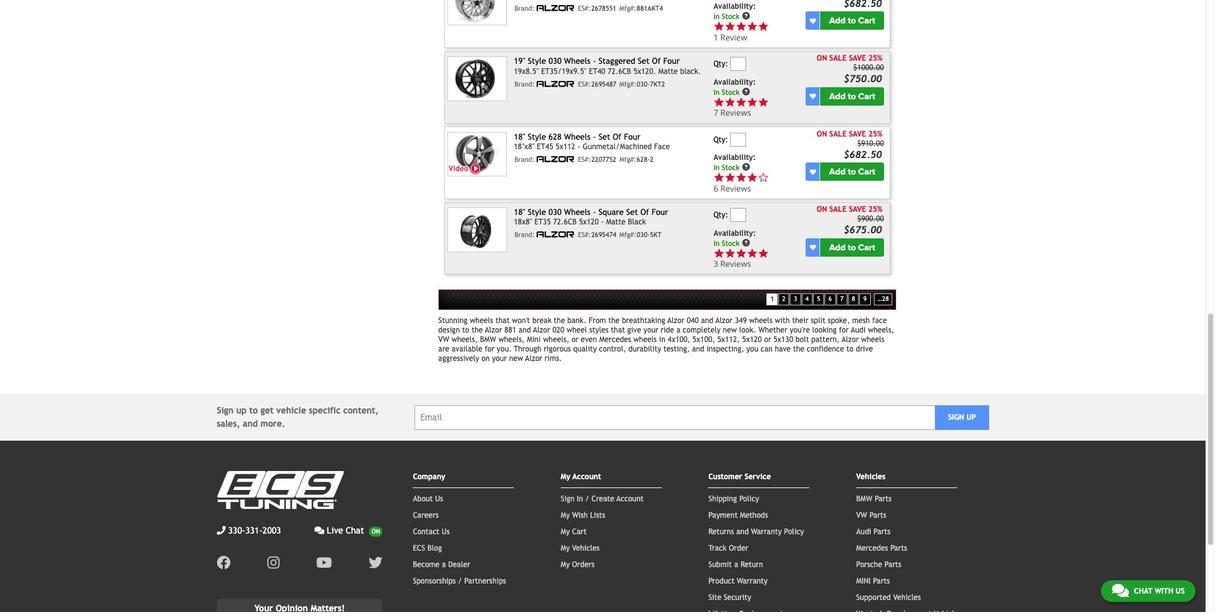 Task type: locate. For each thing, give the bounding box(es) containing it.
matte for square
[[606, 218, 626, 227]]

1 vertical spatial of
[[613, 132, 621, 142]]

wheels inside 18" style 628 wheels - set of four 18"x8" et45 5x112 - gunmetal/machined face
[[564, 132, 590, 142]]

0 vertical spatial 5x120
[[579, 218, 599, 227]]

sale inside on sale save 25% $900.00 $675.00
[[829, 205, 847, 214]]

1 vertical spatial sale
[[829, 129, 847, 138]]

add to cart for $675.00
[[829, 242, 875, 253]]

3 25% from the top
[[868, 205, 882, 214]]

1 vertical spatial save
[[849, 129, 866, 138]]

1 vertical spatial 030
[[549, 208, 562, 217]]

on inside on sale save 25% $900.00 $675.00
[[817, 205, 827, 214]]

1 horizontal spatial 7
[[840, 296, 844, 303]]

brand: for es#: 2207752 mfg#: 628-2
[[514, 156, 535, 163]]

25% up $1000.00
[[868, 54, 882, 63]]

3 style from the top
[[528, 208, 546, 217]]

mini parts link
[[856, 577, 890, 586]]

matte for staggered
[[658, 67, 678, 76]]

1 mfg#: from the top
[[619, 4, 636, 12]]

72.6cb inside 19" style 030 wheels - staggered set of four 19x8.5" et35/19x9.5" et40 72.6cb 5x120. matte black.
[[608, 67, 631, 76]]

set up gunmetal/machined
[[599, 132, 610, 142]]

my account
[[561, 473, 601, 482]]

2 vertical spatial on
[[817, 205, 827, 214]]

2 alzor - corporate logo image from the top
[[537, 80, 575, 87]]

1 horizontal spatial 6
[[829, 296, 832, 303]]

availability: in stock up the 6 reviews
[[713, 153, 756, 172]]

25% inside on sale save 25% $1000.00 $750.00
[[868, 54, 882, 63]]

0 vertical spatial four
[[663, 56, 680, 66]]

0 horizontal spatial policy
[[739, 495, 759, 504]]

bolt
[[796, 335, 809, 344]]

0 vertical spatial on
[[817, 54, 827, 63]]

7 reviews
[[713, 107, 751, 119]]

5x100,
[[693, 335, 715, 344]]

save
[[849, 54, 866, 63], [849, 129, 866, 138], [849, 205, 866, 214]]

add to cart button down $675.00
[[820, 238, 884, 257]]

won't
[[512, 316, 530, 325]]

2 vertical spatial qty:
[[713, 211, 728, 220]]

1 horizontal spatial account
[[616, 495, 644, 504]]

on inside on sale save 25% $1000.00 $750.00
[[817, 54, 827, 63]]

5x120 inside stunning wheels that won't break the bank. from the breathtaking alzor 040 and alzor 349 wheels with their split spoke, mesh face design to the alzor 881 and alzor 020 wheel styles that give your ride a completely new look. whether you're looking for audi wheels, vw wheels, bmw wheels, mini wheels, or even mercedes wheels in 4x100, 5x100, 5x112, 5x120 or 5x130 bolt pattern, alzor wheels are available for you. through rigorous quality control, durability testing, and inspecting, you can have the confidence to drive aggressively on your new alzor rims.
[[742, 335, 762, 344]]

1 horizontal spatial 2
[[782, 296, 786, 303]]

1 vertical spatial with
[[1155, 587, 1173, 596]]

1 18" from the top
[[514, 132, 525, 142]]

2 add from the top
[[829, 91, 846, 102]]

1 on from the top
[[817, 54, 827, 63]]

phone image
[[217, 527, 226, 535]]

2 save from the top
[[849, 129, 866, 138]]

3 reviews from the top
[[720, 258, 751, 270]]

new down through
[[509, 354, 523, 363]]

for down 'spoke,'
[[839, 326, 849, 335]]

1 030- from the top
[[637, 80, 650, 88]]

et40
[[589, 67, 605, 76]]

mfg#: for 2207752
[[619, 156, 636, 163]]

add to cart down $675.00
[[829, 242, 875, 253]]

matte inside 19" style 030 wheels - staggered set of four 19x8.5" et35/19x9.5" et40 72.6cb 5x120. matte black.
[[658, 67, 678, 76]]

6 left the empty star icon
[[713, 183, 718, 194]]

up for sign up to get vehicle specific content, sales, and more.
[[236, 406, 247, 416]]

mfg#: for 2695487
[[619, 80, 636, 88]]

1 vertical spatial warranty
[[737, 577, 768, 586]]

2 on from the top
[[817, 129, 827, 138]]

sign inside button
[[948, 413, 964, 422]]

stock for 3
[[722, 239, 740, 248]]

2 question sign image from the top
[[742, 87, 751, 96]]

0 vertical spatial that
[[496, 316, 510, 325]]

of up 5x120.
[[652, 56, 661, 66]]

2 horizontal spatial sign
[[948, 413, 964, 422]]

sale for $750.00
[[829, 54, 847, 63]]

030-
[[637, 80, 650, 88], [637, 231, 650, 239]]

add down on sale save 25% $910.00 $682.50
[[829, 167, 846, 177]]

0 vertical spatial account
[[572, 473, 601, 482]]

vehicles up orders
[[572, 544, 600, 553]]

reviews for 7 reviews
[[720, 107, 751, 119]]

alzor
[[667, 316, 685, 325], [715, 316, 733, 325], [485, 326, 502, 335], [533, 326, 550, 335], [842, 335, 859, 344], [525, 354, 542, 363]]

bmw parts link
[[856, 495, 892, 504]]

add to cart button down $682.50
[[820, 163, 884, 181]]

$900.00
[[857, 215, 884, 223]]

2 style from the top
[[528, 132, 546, 142]]

question sign image up 7 reviews on the top of the page
[[742, 87, 751, 96]]

1 vertical spatial reviews
[[720, 183, 751, 194]]

4 mfg#: from the top
[[619, 231, 636, 239]]

of inside 18" style 030 wheels - square set of four 18x8" et35 72.6cb 5x120 - matte black
[[640, 208, 649, 217]]

es#: for es#: 2695487 mfg#: 030-7kt2
[[578, 80, 591, 88]]

add to cart button for $750.00
[[820, 87, 884, 106]]

about us link
[[413, 495, 443, 504]]

mfg#: down black
[[619, 231, 636, 239]]

or down wheel
[[572, 335, 579, 344]]

1 vertical spatial comments image
[[1112, 583, 1129, 599]]

set up 5x120.
[[638, 56, 650, 66]]

of up gunmetal/machined
[[613, 132, 621, 142]]

2 inside 2 link
[[782, 296, 786, 303]]

wheels inside 18" style 030 wheels - square set of four 18x8" et35 72.6cb 5x120 - matte black
[[564, 208, 590, 217]]

style inside 18" style 628 wheels - set of four 18"x8" et45 5x112 - gunmetal/machined face
[[528, 132, 546, 142]]

3 sale from the top
[[829, 205, 847, 214]]

add to cart for $682.50
[[829, 167, 875, 177]]

4 es#: from the top
[[578, 231, 591, 239]]

four
[[663, 56, 680, 66], [624, 132, 640, 142], [652, 208, 668, 217]]

availability: in stock up review
[[713, 2, 756, 21]]

0 horizontal spatial with
[[775, 316, 790, 325]]

become
[[413, 561, 440, 570]]

1 or from the left
[[572, 335, 579, 344]]

save for $682.50
[[849, 129, 866, 138]]

stock for 1
[[722, 12, 740, 21]]

four inside 18" style 628 wheels - set of four 18"x8" et45 5x112 - gunmetal/machined face
[[624, 132, 640, 142]]

my cart
[[561, 528, 587, 537]]

my up 'my wish lists' link
[[561, 473, 570, 482]]

question sign image
[[742, 12, 751, 20], [742, 87, 751, 96], [742, 163, 751, 172]]

2 25% from the top
[[868, 129, 882, 138]]

parts down bmw parts
[[869, 511, 886, 520]]

1 horizontal spatial matte
[[658, 67, 678, 76]]

0 vertical spatial your
[[643, 326, 658, 335]]

my for my vehicles
[[561, 544, 570, 553]]

the right from on the left bottom of the page
[[608, 316, 620, 325]]

parts for mini parts
[[873, 577, 890, 586]]

2 18" from the top
[[514, 208, 525, 217]]

3 add to cart from the top
[[829, 167, 875, 177]]

1 horizontal spatial comments image
[[1112, 583, 1129, 599]]

comments image inside live chat link
[[314, 527, 324, 535]]

18" inside 18" style 628 wheels - set of four 18"x8" et45 5x112 - gunmetal/machined face
[[514, 132, 525, 142]]

bmw up vw parts link
[[856, 495, 872, 504]]

0 vertical spatial 030-
[[637, 80, 650, 88]]

lists
[[590, 511, 605, 520]]

up inside sign up to get vehicle specific content, sales, and more.
[[236, 406, 247, 416]]

0 horizontal spatial new
[[509, 354, 523, 363]]

1 inside 'link'
[[713, 32, 718, 43]]

wheels left square
[[564, 208, 590, 217]]

72.6cb right et35
[[553, 218, 577, 227]]

1 vertical spatial four
[[624, 132, 640, 142]]

for
[[839, 326, 849, 335], [485, 345, 495, 354]]

0 horizontal spatial comments image
[[314, 527, 324, 535]]

brand: down 18"x8"
[[514, 156, 535, 163]]

alzor down through
[[525, 354, 542, 363]]

sponsorships / partnerships
[[413, 577, 506, 586]]

sale inside on sale save 25% $1000.00 $750.00
[[829, 54, 847, 63]]

3 es#: from the top
[[578, 156, 591, 163]]

None text field
[[730, 57, 746, 71], [730, 208, 746, 222], [730, 57, 746, 71], [730, 208, 746, 222]]

stock up the 6 reviews
[[722, 163, 740, 172]]

es#: for es#: 2678551 mfg#: 881akt4
[[578, 4, 591, 12]]

availability: in stock for 7 reviews
[[713, 78, 756, 96]]

audi down vw parts link
[[856, 528, 871, 537]]

in
[[659, 335, 665, 344]]

brand: right es#2678551 - 881akt4 - 18" style 881 wheels - set of four - 18"x8.5" et35 57.1cb 5x112 - silver with machined lip - alzor - audi volkswagen image
[[514, 4, 535, 12]]

chat
[[346, 526, 364, 536], [1134, 587, 1152, 596]]

1 availability: in stock from the top
[[713, 2, 756, 21]]

ecs tuning image
[[217, 472, 343, 509]]

on sale save 25% $910.00 $682.50
[[817, 129, 884, 160]]

vw up audi parts
[[856, 511, 867, 520]]

0 vertical spatial 3
[[713, 258, 718, 270]]

1 25% from the top
[[868, 54, 882, 63]]

0 vertical spatial us
[[435, 495, 443, 504]]

star image
[[736, 21, 747, 32], [725, 97, 736, 108], [736, 97, 747, 108], [758, 97, 769, 108], [713, 172, 725, 183], [725, 172, 736, 183], [713, 248, 725, 259], [725, 248, 736, 259], [736, 248, 747, 259]]

us for about us
[[435, 495, 443, 504]]

25% inside on sale save 25% $910.00 $682.50
[[868, 129, 882, 138]]

030- for 7kt2
[[637, 80, 650, 88]]

2 availability: from the top
[[713, 78, 756, 87]]

es#: down 18" style 030 wheels - square set of four 18x8" et35 72.6cb 5x120 - matte black
[[578, 231, 591, 239]]

18" up 18x8"
[[514, 208, 525, 217]]

/ left create
[[585, 495, 589, 504]]

sale up $675.00
[[829, 205, 847, 214]]

add to wish list image
[[810, 18, 816, 24], [810, 169, 816, 175], [810, 244, 816, 251]]

3 save from the top
[[849, 205, 866, 214]]

25% up $910.00
[[868, 129, 882, 138]]

2 030 from the top
[[549, 208, 562, 217]]

wheels up 5x112
[[564, 132, 590, 142]]

add to cart button down the $750.00
[[820, 87, 884, 106]]

question sign image
[[742, 238, 751, 247]]

a inside stunning wheels that won't break the bank. from the breathtaking alzor 040 and alzor 349 wheels with their split spoke, mesh face design to the alzor 881 and alzor 020 wheel styles that give your ride a completely new look. whether you're looking for audi wheels, vw wheels, bmw wheels, mini wheels, or even mercedes wheels in 4x100, 5x100, 5x112, 5x120 or 5x130 bolt pattern, alzor wheels are available for you. through rigorous quality control, durability testing, and inspecting, you can have the confidence to drive aggressively on your new alzor rims.
[[676, 326, 680, 335]]

parts down porsche parts
[[873, 577, 890, 586]]

completely
[[683, 326, 721, 335]]

1 availability: from the top
[[713, 2, 756, 11]]

1 vertical spatial set
[[599, 132, 610, 142]]

0 vertical spatial warranty
[[751, 528, 782, 537]]

0 vertical spatial wheels
[[564, 56, 590, 66]]

- inside 19" style 030 wheels - staggered set of four 19x8.5" et35/19x9.5" et40 72.6cb 5x120. matte black.
[[593, 56, 596, 66]]

2 or from the left
[[764, 335, 771, 344]]

cart down wish
[[572, 528, 587, 537]]

qty: for 7
[[713, 60, 728, 69]]

return
[[741, 561, 763, 570]]

availability: for 7 reviews
[[713, 78, 756, 87]]

add down on sale save 25% $900.00 $675.00
[[829, 242, 846, 253]]

030 inside 19" style 030 wheels - staggered set of four 19x8.5" et35/19x9.5" et40 72.6cb 5x120. matte black.
[[549, 56, 562, 66]]

black.
[[680, 67, 701, 76]]

25%
[[868, 54, 882, 63], [868, 129, 882, 138], [868, 205, 882, 214]]

0 horizontal spatial 6
[[713, 183, 718, 194]]

1 left 2 link
[[770, 296, 774, 303]]

1 vertical spatial 7
[[840, 296, 844, 303]]

set inside 19" style 030 wheels - staggered set of four 19x8.5" et35/19x9.5" et40 72.6cb 5x120. matte black.
[[638, 56, 650, 66]]

2 3 reviews link from the top
[[713, 258, 769, 270]]

2 vertical spatial vehicles
[[893, 594, 921, 603]]

030 inside 18" style 030 wheels - square set of four 18x8" et35 72.6cb 5x120 - matte black
[[549, 208, 562, 217]]

- left square
[[593, 208, 596, 217]]

0 vertical spatial 2
[[650, 156, 654, 163]]

stock up the 1 review on the top
[[722, 12, 740, 21]]

four inside 18" style 030 wheels - square set of four 18x8" et35 72.6cb 5x120 - matte black
[[652, 208, 668, 217]]

1 horizontal spatial of
[[640, 208, 649, 217]]

mfg#: left 628-
[[619, 156, 636, 163]]

mercedes
[[599, 335, 631, 344], [856, 544, 888, 553]]

sign inside sign up to get vehicle specific content, sales, and more.
[[217, 406, 234, 416]]

to down $675.00
[[848, 242, 856, 253]]

2 mfg#: from the top
[[619, 80, 636, 88]]

of
[[652, 56, 661, 66], [613, 132, 621, 142], [640, 208, 649, 217]]

look.
[[739, 326, 756, 335]]

1 vertical spatial 72.6cb
[[553, 218, 577, 227]]

availability: for 6 reviews
[[713, 153, 756, 162]]

1 vertical spatial /
[[458, 577, 462, 586]]

18" style 030 wheels - square set of four 18x8" et35 72.6cb 5x120 - matte black
[[514, 208, 668, 227]]

add to cart up on sale save 25% $1000.00 $750.00
[[829, 15, 875, 26]]

for up on
[[485, 345, 495, 354]]

0 vertical spatial set
[[638, 56, 650, 66]]

2 down gunmetal/machined
[[650, 156, 654, 163]]

72.6cb down "staggered" at the top of page
[[608, 67, 631, 76]]

cart down $675.00
[[858, 242, 875, 253]]

question sign image for 1 review
[[742, 12, 751, 20]]

up inside button
[[966, 413, 976, 422]]

1 vertical spatial 2
[[782, 296, 786, 303]]

0 horizontal spatial /
[[458, 577, 462, 586]]

vehicles up bmw parts 'link'
[[856, 473, 885, 482]]

1 vertical spatial 3
[[794, 296, 797, 303]]

1 6 reviews link from the top
[[713, 172, 804, 194]]

0 horizontal spatial of
[[613, 132, 621, 142]]

es#: 2695487 mfg#: 030-7kt2
[[578, 80, 665, 88]]

$1000.00
[[853, 63, 884, 72]]

3 for 3 reviews
[[713, 258, 718, 270]]

testing,
[[664, 345, 690, 354]]

availability: up 7 reviews on the top of the page
[[713, 78, 756, 87]]

that left give
[[611, 326, 625, 335]]

sign in / create account
[[561, 495, 644, 504]]

3
[[713, 258, 718, 270], [794, 296, 797, 303]]

es#: 2207752 mfg#: 628-2
[[578, 156, 654, 163]]

in up 7 reviews on the top of the page
[[713, 88, 720, 96]]

sale inside on sale save 25% $910.00 $682.50
[[829, 129, 847, 138]]

0 vertical spatial audi
[[851, 326, 866, 335]]

1 horizontal spatial vehicles
[[856, 473, 885, 482]]

3 my from the top
[[561, 528, 570, 537]]

mesh
[[852, 316, 870, 325]]

0 vertical spatial comments image
[[314, 527, 324, 535]]

0 vertical spatial new
[[723, 326, 737, 335]]

0 vertical spatial bmw
[[480, 335, 496, 344]]

alzor - corporate logo image down 5x112
[[537, 156, 575, 163]]

5x120 down the 18" style 030 wheels - square set of four "link"
[[579, 218, 599, 227]]

have
[[775, 345, 791, 354]]

2
[[650, 156, 654, 163], [782, 296, 786, 303]]

7kt2
[[650, 80, 665, 88]]

site
[[708, 594, 721, 603]]

1 horizontal spatial 3
[[794, 296, 797, 303]]

1 reviews from the top
[[720, 107, 751, 119]]

audi inside stunning wheels that won't break the bank. from the breathtaking alzor 040 and alzor 349 wheels with their split spoke, mesh face design to the alzor 881 and alzor 020 wheel styles that give your ride a completely new look. whether you're looking for audi wheels, vw wheels, bmw wheels, mini wheels, or even mercedes wheels in 4x100, 5x100, 5x112, 5x120 or 5x130 bolt pattern, alzor wheels are available for you. through rigorous quality control, durability testing, and inspecting, you can have the confidence to drive aggressively on your new alzor rims.
[[851, 326, 866, 335]]

0 horizontal spatial bmw
[[480, 335, 496, 344]]

4 my from the top
[[561, 544, 570, 553]]

warranty down return
[[737, 577, 768, 586]]

0 vertical spatial with
[[775, 316, 790, 325]]

and up order
[[736, 528, 749, 537]]

ecs blog
[[413, 544, 442, 553]]

parts for audi parts
[[874, 528, 890, 537]]

stock up 7 reviews on the top of the page
[[722, 88, 740, 96]]

alzor up drive
[[842, 335, 859, 344]]

alzor - corporate logo image for es#: 2695474 mfg#: 030-5kt
[[537, 231, 575, 238]]

3 add from the top
[[829, 167, 846, 177]]

1 style from the top
[[528, 56, 546, 66]]

2 sale from the top
[[829, 129, 847, 138]]

mercedes down audi parts
[[856, 544, 888, 553]]

question sign image for 6 reviews
[[742, 163, 751, 172]]

0 vertical spatial 1
[[713, 32, 718, 43]]

0 horizontal spatial 3
[[713, 258, 718, 270]]

3 stock from the top
[[722, 163, 740, 172]]

1 horizontal spatial sign
[[561, 495, 574, 504]]

1 horizontal spatial a
[[676, 326, 680, 335]]

parts up porsche parts link
[[890, 544, 907, 553]]

1 horizontal spatial 5x120
[[742, 335, 762, 344]]

add to cart down the $750.00
[[829, 91, 875, 102]]

0 vertical spatial of
[[652, 56, 661, 66]]

alzor - corporate logo image for es#: 2207752 mfg#: 628-2
[[537, 156, 575, 163]]

alzor - corporate logo image
[[537, 4, 575, 11], [537, 80, 575, 87], [537, 156, 575, 163], [537, 231, 575, 238]]

reviews for 3 reviews
[[720, 258, 751, 270]]

0 horizontal spatial matte
[[606, 218, 626, 227]]

0 horizontal spatial up
[[236, 406, 247, 416]]

alzor left 349
[[715, 316, 733, 325]]

style for 3
[[528, 208, 546, 217]]

1 horizontal spatial your
[[643, 326, 658, 335]]

availability: in stock for 1 review
[[713, 2, 756, 21]]

6 for 6 reviews
[[713, 183, 718, 194]]

1 vertical spatial matte
[[606, 218, 626, 227]]

4 add to cart button from the top
[[820, 238, 884, 257]]

availability: in stock up 7 reviews on the top of the page
[[713, 78, 756, 96]]

et35/19x9.5"
[[541, 67, 587, 76]]

wheels,
[[868, 326, 894, 335], [452, 335, 478, 344], [498, 335, 525, 344], [543, 335, 569, 344]]

my left wish
[[561, 511, 570, 520]]

my wish lists
[[561, 511, 605, 520]]

1 horizontal spatial up
[[966, 413, 976, 422]]

brand:
[[514, 4, 535, 12], [514, 80, 535, 88], [514, 156, 535, 163], [514, 231, 535, 239]]

spoke,
[[828, 316, 850, 325]]

0 horizontal spatial vw
[[438, 335, 449, 344]]

save for $675.00
[[849, 205, 866, 214]]

of up black
[[640, 208, 649, 217]]

2 left 3 link
[[782, 296, 786, 303]]

1 vertical spatial new
[[509, 354, 523, 363]]

es#: 2695474 mfg#: 030-5kt
[[578, 231, 661, 239]]

availability: in stock for 3 reviews
[[713, 229, 756, 248]]

1 sale from the top
[[829, 54, 847, 63]]

2 add to wish list image from the top
[[810, 169, 816, 175]]

contact us link
[[413, 528, 450, 537]]

of inside 19" style 030 wheels - staggered set of four 19x8.5" et35/19x9.5" et40 72.6cb 5x120. matte black.
[[652, 56, 661, 66]]

3 brand: from the top
[[514, 156, 535, 163]]

1 wheels from the top
[[564, 56, 590, 66]]

a left dealer
[[442, 561, 446, 570]]

add for $675.00
[[829, 242, 846, 253]]

18" inside 18" style 030 wheels - square set of four 18x8" et35 72.6cb 5x120 - matte black
[[514, 208, 525, 217]]

save up $1000.00
[[849, 54, 866, 63]]

0 vertical spatial 18"
[[514, 132, 525, 142]]

qty: for 3
[[713, 211, 728, 220]]

4 add to cart from the top
[[829, 242, 875, 253]]

mfg#: down 5x120.
[[619, 80, 636, 88]]

2 my from the top
[[561, 511, 570, 520]]

save inside on sale save 25% $910.00 $682.50
[[849, 129, 866, 138]]

2 availability: in stock from the top
[[713, 78, 756, 96]]

availability: up review
[[713, 2, 756, 11]]

my cart link
[[561, 528, 587, 537]]

up
[[236, 406, 247, 416], [966, 413, 976, 422]]

1 for 1
[[770, 296, 774, 303]]

my for my orders
[[561, 561, 570, 570]]

comments image
[[314, 527, 324, 535], [1112, 583, 1129, 599]]

matte inside 18" style 030 wheels - square set of four 18x8" et35 72.6cb 5x120 - matte black
[[606, 218, 626, 227]]

1 030 from the top
[[549, 56, 562, 66]]

policy
[[739, 495, 759, 504], [784, 528, 804, 537]]

1 vertical spatial 030-
[[637, 231, 650, 239]]

2 vertical spatial four
[[652, 208, 668, 217]]

1 question sign image from the top
[[742, 12, 751, 20]]

2 030- from the top
[[637, 231, 650, 239]]

add for $750.00
[[829, 91, 846, 102]]

2 add to cart button from the top
[[820, 87, 884, 106]]

sign up to get vehicle specific content, sales, and more.
[[217, 406, 379, 429]]

3 link
[[790, 294, 801, 306]]

2 stock from the top
[[722, 88, 740, 96]]

2 horizontal spatial vehicles
[[893, 594, 921, 603]]

sales,
[[217, 419, 240, 429]]

account up 'sign in / create account'
[[572, 473, 601, 482]]

comments image for live
[[314, 527, 324, 535]]

1 left review
[[713, 32, 718, 43]]

a for customer service
[[734, 561, 738, 570]]

star image
[[713, 21, 725, 32], [725, 21, 736, 32], [747, 21, 758, 32], [758, 21, 769, 32], [713, 97, 725, 108], [747, 97, 758, 108], [736, 172, 747, 183], [747, 172, 758, 183], [747, 248, 758, 259], [758, 248, 769, 259]]

that up 881
[[496, 316, 510, 325]]

service
[[745, 473, 771, 482]]

availability: in stock for 6 reviews
[[713, 153, 756, 172]]

18" for 3 reviews
[[514, 208, 525, 217]]

on for $675.00
[[817, 205, 827, 214]]

break
[[532, 316, 552, 325]]

0 horizontal spatial 2
[[650, 156, 654, 163]]

1 vertical spatial qty:
[[713, 135, 728, 144]]

your down you.
[[492, 354, 507, 363]]

parts down "mercedes parts"
[[885, 561, 901, 570]]

four inside 19" style 030 wheels - staggered set of four 19x8.5" et35/19x9.5" et40 72.6cb 5x120. matte black.
[[663, 56, 680, 66]]

save up $900.00
[[849, 205, 866, 214]]

es#:
[[578, 4, 591, 12], [578, 80, 591, 88], [578, 156, 591, 163], [578, 231, 591, 239]]

3 alzor - corporate logo image from the top
[[537, 156, 575, 163]]

1 horizontal spatial or
[[764, 335, 771, 344]]

1 vertical spatial vehicles
[[572, 544, 600, 553]]

save inside on sale save 25% $1000.00 $750.00
[[849, 54, 866, 63]]

0 vertical spatial mercedes
[[599, 335, 631, 344]]

6 for 6
[[829, 296, 832, 303]]

es#2695474 - 030-5kt - 18" style 030 wheels - square set of four - 18x8" et35 72.6cb 5x120 - matte black - alzor - bmw mini image
[[448, 208, 507, 252]]

1 vertical spatial vw
[[856, 511, 867, 520]]

es#: for es#: 2695474 mfg#: 030-5kt
[[578, 231, 591, 239]]

2 vertical spatial question sign image
[[742, 163, 751, 172]]

set inside 18" style 628 wheels - set of four 18"x8" et45 5x112 - gunmetal/machined face
[[599, 132, 610, 142]]

on inside on sale save 25% $910.00 $682.50
[[817, 129, 827, 138]]

3 wheels from the top
[[564, 208, 590, 217]]

3 qty: from the top
[[713, 211, 728, 220]]

2 vertical spatial 25%
[[868, 205, 882, 214]]

2 qty: from the top
[[713, 135, 728, 144]]

set inside 18" style 030 wheels - square set of four 18x8" et35 72.6cb 5x120 - matte black
[[626, 208, 638, 217]]

in up the 6 reviews
[[713, 163, 720, 172]]

2 es#: from the top
[[578, 80, 591, 88]]

030- down black
[[637, 231, 650, 239]]

1 es#: from the top
[[578, 4, 591, 12]]

0 vertical spatial vw
[[438, 335, 449, 344]]

sign for sign up
[[948, 413, 964, 422]]

9 link
[[860, 294, 870, 306]]

style up et35
[[528, 208, 546, 217]]

2 add to cart from the top
[[829, 91, 875, 102]]

25% inside on sale save 25% $900.00 $675.00
[[868, 205, 882, 214]]

add for $682.50
[[829, 167, 846, 177]]

4 availability: from the top
[[713, 229, 756, 238]]

cart for $750.00
[[858, 91, 875, 102]]

wheels up et35/19x9.5"
[[564, 56, 590, 66]]

es#2678551 - 881akt4 - 18" style 881 wheels - set of four - 18"x8.5" et35 57.1cb 5x112 - silver with machined lip - alzor - audi volkswagen image
[[448, 0, 507, 26]]

pattern,
[[811, 335, 840, 344]]

my for my cart
[[561, 528, 570, 537]]

in for 3
[[713, 239, 720, 248]]

their
[[792, 316, 809, 325]]

payment methods link
[[708, 511, 768, 520]]

3 availability: from the top
[[713, 153, 756, 162]]

1 stock from the top
[[722, 12, 740, 21]]

of for staggered
[[652, 56, 661, 66]]

mercedes inside stunning wheels that won't break the bank. from the breathtaking alzor 040 and alzor 349 wheels with their split spoke, mesh face design to the alzor 881 and alzor 020 wheel styles that give your ride a completely new look. whether you're looking for audi wheels, vw wheels, bmw wheels, mini wheels, or even mercedes wheels in 4x100, 5x100, 5x112, 5x120 or 5x130 bolt pattern, alzor wheels are available for you. through rigorous quality control, durability testing, and inspecting, you can have the confidence to drive aggressively on your new alzor rims.
[[599, 335, 631, 344]]

square
[[599, 208, 624, 217]]

in
[[713, 12, 720, 21], [713, 88, 720, 96], [713, 163, 720, 172], [713, 239, 720, 248], [577, 495, 583, 504]]

audi down mesh
[[851, 326, 866, 335]]

1 qty: from the top
[[713, 60, 728, 69]]

1 save from the top
[[849, 54, 866, 63]]

628
[[549, 132, 562, 142]]

1 alzor - corporate logo image from the top
[[537, 4, 575, 11]]

face
[[654, 142, 670, 151]]

4 add from the top
[[829, 242, 846, 253]]

$750.00
[[844, 73, 882, 84]]

2 brand: from the top
[[514, 80, 535, 88]]

3 availability: in stock from the top
[[713, 153, 756, 172]]

cart down $682.50
[[858, 167, 875, 177]]

4 brand: from the top
[[514, 231, 535, 239]]

blog
[[427, 544, 442, 553]]

set for staggered
[[638, 56, 650, 66]]

mercedes up control,
[[599, 335, 631, 344]]

1 vertical spatial add to wish list image
[[810, 169, 816, 175]]

2 vertical spatial of
[[640, 208, 649, 217]]

parts for bmw parts
[[875, 495, 892, 504]]

7 link
[[836, 294, 847, 306]]

comments image left chat with us
[[1112, 583, 1129, 599]]

style inside 18" style 030 wheels - square set of four 18x8" et35 72.6cb 5x120 - matte black
[[528, 208, 546, 217]]

3 add to cart button from the top
[[820, 163, 884, 181]]

2 reviews from the top
[[720, 183, 751, 194]]

sign up button
[[935, 405, 989, 430]]

my left orders
[[561, 561, 570, 570]]

comments image inside chat with us link
[[1112, 583, 1129, 599]]

warranty down methods
[[751, 528, 782, 537]]

0 horizontal spatial or
[[572, 335, 579, 344]]

0 horizontal spatial account
[[572, 473, 601, 482]]

and right sales,
[[243, 419, 258, 429]]

warranty
[[751, 528, 782, 537], [737, 577, 768, 586]]

availability: for 1 review
[[713, 2, 756, 11]]

save inside on sale save 25% $900.00 $675.00
[[849, 205, 866, 214]]

3 reviews link
[[713, 248, 804, 270], [713, 258, 769, 270]]

3 question sign image from the top
[[742, 163, 751, 172]]

sale for $675.00
[[829, 205, 847, 214]]

2 vertical spatial sale
[[829, 205, 847, 214]]

4 availability: in stock from the top
[[713, 229, 756, 248]]

es#: for es#: 2207752 mfg#: 628-2
[[578, 156, 591, 163]]

2 wheels from the top
[[564, 132, 590, 142]]

2 vertical spatial style
[[528, 208, 546, 217]]

3 add to wish list image from the top
[[810, 244, 816, 251]]

2 vertical spatial save
[[849, 205, 866, 214]]

1 brand: from the top
[[514, 4, 535, 12]]

4 alzor - corporate logo image from the top
[[537, 231, 575, 238]]

rims.
[[545, 354, 562, 363]]

020
[[552, 326, 564, 335]]

1 horizontal spatial /
[[585, 495, 589, 504]]

es#2695487 - 030-7kt2 - 19" style 030 wheels - staggered set of four - 19x8.5" et35/19x9.5" et40 72.6cb 5x120. matte black. - alzor - bmw image
[[448, 56, 507, 101]]

style up the 'et45'
[[528, 132, 546, 142]]

add to cart button
[[820, 12, 884, 30], [820, 87, 884, 106], [820, 163, 884, 181], [820, 238, 884, 257]]

1 vertical spatial 5x120
[[742, 335, 762, 344]]

0 horizontal spatial sign
[[217, 406, 234, 416]]

3 on from the top
[[817, 205, 827, 214]]

matte down square
[[606, 218, 626, 227]]

- for staggered
[[593, 56, 596, 66]]

four up gunmetal/machined
[[624, 132, 640, 142]]

18x8"
[[514, 218, 532, 227]]

3 mfg#: from the top
[[619, 156, 636, 163]]

5 my from the top
[[561, 561, 570, 570]]

1 my from the top
[[561, 473, 570, 482]]

0 horizontal spatial 72.6cb
[[553, 218, 577, 227]]

4 stock from the top
[[722, 239, 740, 248]]

None text field
[[730, 133, 746, 147]]

0 horizontal spatial that
[[496, 316, 510, 325]]

twitter logo image
[[369, 556, 382, 570]]

sale for $682.50
[[829, 129, 847, 138]]

create
[[592, 495, 614, 504]]



Task type: describe. For each thing, give the bounding box(es) containing it.
628-
[[637, 156, 650, 163]]

mercedes parts link
[[856, 544, 907, 553]]

style inside 19" style 030 wheels - staggered set of four 19x8.5" et35/19x9.5" et40 72.6cb 5x120. matte black.
[[528, 56, 546, 66]]

7 for 7 reviews
[[713, 107, 718, 119]]

the up 020
[[554, 316, 565, 325]]

cart for $682.50
[[858, 167, 875, 177]]

of inside 18" style 628 wheels - set of four 18"x8" et45 5x112 - gunmetal/machined face
[[613, 132, 621, 142]]

empty star image
[[758, 172, 769, 183]]

vehicles for supported vehicles
[[893, 594, 921, 603]]

live
[[327, 526, 343, 536]]

become a dealer link
[[413, 561, 470, 570]]

2 7 reviews link from the top
[[713, 107, 769, 119]]

2695474
[[591, 231, 616, 239]]

6 link
[[825, 294, 836, 306]]

5
[[817, 296, 820, 303]]

the up available
[[472, 326, 483, 335]]

25% for $750.00
[[868, 54, 882, 63]]

brand: for es#: 2678551 mfg#: 881akt4
[[514, 4, 535, 12]]

- down 18" style 628 wheels - set of four link
[[578, 142, 580, 151]]

030 for 19"
[[549, 56, 562, 66]]

wheels, up available
[[452, 335, 478, 344]]

and down won't
[[519, 326, 531, 335]]

18" for 6 reviews
[[514, 132, 525, 142]]

split
[[811, 316, 826, 325]]

looking
[[812, 326, 837, 335]]

1 vertical spatial audi
[[856, 528, 871, 537]]

about
[[413, 495, 433, 504]]

methods
[[740, 511, 768, 520]]

add to wish list image for $682.50
[[810, 169, 816, 175]]

alzor left 881
[[485, 326, 502, 335]]

set for square
[[626, 208, 638, 217]]

wheels, up the rigorous
[[543, 335, 569, 344]]

my orders link
[[561, 561, 595, 570]]

chat with us
[[1134, 587, 1185, 596]]

mini parts
[[856, 577, 890, 586]]

9
[[863, 296, 867, 303]]

quality
[[573, 345, 597, 354]]

- for square
[[593, 208, 596, 217]]

sign for sign up to get vehicle specific content, sales, and more.
[[217, 406, 234, 416]]

0 vertical spatial policy
[[739, 495, 759, 504]]

1 horizontal spatial bmw
[[856, 495, 872, 504]]

1 vertical spatial policy
[[784, 528, 804, 537]]

control,
[[599, 345, 626, 354]]

7 for 7
[[840, 296, 844, 303]]

19" style 030 wheels - staggered set of four link
[[514, 56, 680, 66]]

product
[[708, 577, 735, 586]]

1 horizontal spatial new
[[723, 326, 737, 335]]

aggressively
[[438, 354, 479, 363]]

wheels, down face
[[868, 326, 894, 335]]

add to wish list image for $675.00
[[810, 244, 816, 251]]

wheels inside 19" style 030 wheels - staggered set of four 19x8.5" et35/19x9.5" et40 72.6cb 5x120. matte black.
[[564, 56, 590, 66]]

us for contact us
[[442, 528, 450, 537]]

bmw inside stunning wheels that won't break the bank. from the breathtaking alzor 040 and alzor 349 wheels with their split spoke, mesh face design to the alzor 881 and alzor 020 wheel styles that give your ride a completely new look. whether you're looking for audi wheels, vw wheels, bmw wheels, mini wheels, or even mercedes wheels in 4x100, 5x100, 5x112, 5x120 or 5x130 bolt pattern, alzor wheels are available for you. through rigorous quality control, durability testing, and inspecting, you can have the confidence to drive aggressively on your new alzor rims.
[[480, 335, 496, 344]]

0 vertical spatial /
[[585, 495, 589, 504]]

to left drive
[[846, 345, 853, 354]]

up for sign up
[[966, 413, 976, 422]]

order
[[729, 544, 748, 553]]

with inside stunning wheels that won't break the bank. from the breathtaking alzor 040 and alzor 349 wheels with their split spoke, mesh face design to the alzor 881 and alzor 020 wheel styles that give your ride a completely new look. whether you're looking for audi wheels, vw wheels, bmw wheels, mini wheels, or even mercedes wheels in 4x100, 5x100, 5x112, 5x120 or 5x130 bolt pattern, alzor wheels are available for you. through rigorous quality control, durability testing, and inspecting, you can have the confidence to drive aggressively on your new alzor rims.
[[775, 316, 790, 325]]

1 vertical spatial your
[[492, 354, 507, 363]]

1 horizontal spatial with
[[1155, 587, 1173, 596]]

add to wish list image
[[810, 93, 816, 99]]

question sign image for 7 reviews
[[742, 87, 751, 96]]

cart up $1000.00
[[858, 15, 875, 26]]

ride
[[661, 326, 674, 335]]

to up on sale save 25% $1000.00 $750.00
[[848, 15, 856, 26]]

rigorous
[[544, 345, 571, 354]]

stock for 7
[[722, 88, 740, 96]]

you're
[[790, 326, 810, 335]]

72.6cb inside 18" style 030 wheels - square set of four 18x8" et35 72.6cb 5x120 - matte black
[[553, 218, 577, 227]]

2 6 reviews link from the top
[[713, 183, 769, 194]]

0 vertical spatial for
[[839, 326, 849, 335]]

design
[[438, 326, 460, 335]]

25% for $682.50
[[868, 129, 882, 138]]

and up completely
[[701, 316, 713, 325]]

four for staggered
[[663, 56, 680, 66]]

et35
[[534, 218, 551, 227]]

alzor up ride
[[667, 316, 685, 325]]

shipping policy link
[[708, 495, 759, 504]]

payment
[[708, 511, 738, 520]]

881akt4
[[637, 4, 663, 12]]

349
[[735, 316, 747, 325]]

sponsorships / partnerships link
[[413, 577, 506, 586]]

040
[[687, 316, 699, 325]]

8 link
[[848, 294, 859, 306]]

2 link
[[778, 294, 789, 306]]

in for 1
[[713, 12, 720, 21]]

0 horizontal spatial for
[[485, 345, 495, 354]]

us inside chat with us link
[[1176, 587, 1185, 596]]

brand: for es#: 2695474 mfg#: 030-5kt
[[514, 231, 535, 239]]

vw parts link
[[856, 511, 886, 520]]

1 1 review link from the top
[[713, 21, 804, 43]]

parts for porsche parts
[[885, 561, 901, 570]]

alzor down break
[[533, 326, 550, 335]]

wheels for 3
[[564, 208, 590, 217]]

parts for vw parts
[[869, 511, 886, 520]]

1 add from the top
[[829, 15, 846, 26]]

- up the 2695474
[[601, 218, 604, 227]]

$675.00
[[844, 224, 882, 235]]

wheels for 6
[[564, 132, 590, 142]]

wheels, down 881
[[498, 335, 525, 344]]

es#2207752 - 628-2 - 18" style 628 wheels - set of four - 18"x8" et45 5x112 - gunmetal/machined face - alzor - audi volkswagen image
[[448, 132, 507, 177]]

18" style 030 wheels - square set of four link
[[514, 208, 668, 217]]

wheels up whether
[[749, 316, 773, 325]]

contact us
[[413, 528, 450, 537]]

dealer
[[448, 561, 470, 570]]

my for my wish lists
[[561, 511, 570, 520]]

and inside sign up to get vehicle specific content, sales, and more.
[[243, 419, 258, 429]]

330-
[[228, 526, 245, 536]]

on
[[481, 354, 490, 363]]

2 1 review link from the top
[[713, 32, 769, 43]]

- for set
[[593, 132, 596, 142]]

track order link
[[708, 544, 748, 553]]

stock for 6
[[722, 163, 740, 172]]

to down $682.50
[[848, 167, 856, 177]]

audi parts
[[856, 528, 890, 537]]

Email email field
[[415, 405, 935, 430]]

style for 6
[[528, 132, 546, 142]]

durability
[[628, 345, 661, 354]]

add to cart button for $682.50
[[820, 163, 884, 181]]

ecs
[[413, 544, 425, 553]]

add to cart button for $675.00
[[820, 238, 884, 257]]

contact
[[413, 528, 439, 537]]

1 7 reviews link from the top
[[713, 97, 804, 119]]

confidence
[[807, 345, 844, 354]]

availability: for 3 reviews
[[713, 229, 756, 238]]

to down the $750.00
[[848, 91, 856, 102]]

5x112,
[[717, 335, 740, 344]]

the down bolt
[[793, 345, 804, 354]]

cart for $675.00
[[858, 242, 875, 253]]

1 add to cart button from the top
[[820, 12, 884, 30]]

2207752
[[591, 156, 616, 163]]

comments image for chat
[[1112, 583, 1129, 599]]

about us
[[413, 495, 443, 504]]

my orders
[[561, 561, 595, 570]]

inspecting,
[[707, 345, 744, 354]]

instagram logo image
[[267, 556, 280, 570]]

vehicles for my vehicles
[[572, 544, 600, 553]]

shipping
[[708, 495, 737, 504]]

give
[[627, 326, 641, 335]]

alzor - corporate logo image for es#: 2678551 mfg#: 881akt4
[[537, 4, 575, 11]]

3 reviews
[[713, 258, 751, 270]]

black
[[628, 218, 646, 227]]

on for $682.50
[[817, 129, 827, 138]]

1 horizontal spatial chat
[[1134, 587, 1152, 596]]

returns and warranty policy link
[[708, 528, 804, 537]]

030 for 18"
[[549, 208, 562, 217]]

youtube logo image
[[316, 556, 332, 570]]

in for 7
[[713, 88, 720, 96]]

1 horizontal spatial vw
[[856, 511, 867, 520]]

on sale save 25% $1000.00 $750.00
[[817, 54, 884, 84]]

1 for 1 review
[[713, 32, 718, 43]]

of for square
[[640, 208, 649, 217]]

mfg#: for 2695474
[[619, 231, 636, 239]]

5x120 inside 18" style 030 wheels - square set of four 18x8" et35 72.6cb 5x120 - matte black
[[579, 218, 599, 227]]

save for $750.00
[[849, 54, 866, 63]]

sign in / create account link
[[561, 495, 644, 504]]

site security link
[[708, 594, 751, 603]]

company
[[413, 473, 445, 482]]

wheels up durability
[[633, 335, 657, 344]]

facebook logo image
[[217, 556, 231, 570]]

mfg#: for 2678551
[[619, 4, 636, 12]]

product warranty link
[[708, 577, 768, 586]]

vw inside stunning wheels that won't break the bank. from the breathtaking alzor 040 and alzor 349 wheels with their split spoke, mesh face design to the alzor 881 and alzor 020 wheel styles that give your ride a completely new look. whether you're looking for audi wheels, vw wheels, bmw wheels, mini wheels, or even mercedes wheels in 4x100, 5x100, 5x112, 5x120 or 5x130 bolt pattern, alzor wheels are available for you. through rigorous quality control, durability testing, and inspecting, you can have the confidence to drive aggressively on your new alzor rims.
[[438, 335, 449, 344]]

sign for sign in / create account
[[561, 495, 574, 504]]

030- for 5kt
[[637, 231, 650, 239]]

porsche
[[856, 561, 882, 570]]

payment methods
[[708, 511, 768, 520]]

wheels right stunning at the left of the page
[[470, 316, 493, 325]]

returns and warranty policy
[[708, 528, 804, 537]]

and down 5x100,
[[692, 345, 704, 354]]

are
[[438, 345, 449, 354]]

1 3 reviews link from the top
[[713, 248, 804, 270]]

through
[[514, 345, 541, 354]]

881
[[504, 326, 516, 335]]

parts for mercedes parts
[[890, 544, 907, 553]]

track
[[708, 544, 727, 553]]

1 add to wish list image from the top
[[810, 18, 816, 24]]

qty: for 6
[[713, 135, 728, 144]]

customer service
[[708, 473, 771, 482]]

four for square
[[652, 208, 668, 217]]

sign up
[[948, 413, 976, 422]]

5 link
[[813, 294, 824, 306]]

my vehicles
[[561, 544, 600, 553]]

0 horizontal spatial chat
[[346, 526, 364, 536]]

wish
[[572, 511, 588, 520]]

submit
[[708, 561, 732, 570]]

to down stunning at the left of the page
[[462, 326, 469, 335]]

available
[[452, 345, 482, 354]]

on for $750.00
[[817, 54, 827, 63]]

in for 6
[[713, 163, 720, 172]]

my for my account
[[561, 473, 570, 482]]

1 horizontal spatial mercedes
[[856, 544, 888, 553]]

styles
[[589, 326, 609, 335]]

add to cart for $750.00
[[829, 91, 875, 102]]

1 vertical spatial that
[[611, 326, 625, 335]]

reviews for 6 reviews
[[720, 183, 751, 194]]

1 vertical spatial account
[[616, 495, 644, 504]]

orders
[[572, 561, 595, 570]]

face
[[872, 316, 887, 325]]

2678551
[[591, 4, 616, 12]]

1 add to cart from the top
[[829, 15, 875, 26]]

to inside sign up to get vehicle specific content, sales, and more.
[[249, 406, 258, 416]]

live chat link
[[314, 525, 382, 538]]

wheels up drive
[[861, 335, 885, 344]]

chat with us link
[[1101, 581, 1195, 602]]

review
[[720, 32, 747, 43]]

in up wish
[[577, 495, 583, 504]]



Task type: vqa. For each thing, say whether or not it's contained in the screenshot.
…28 link
yes



